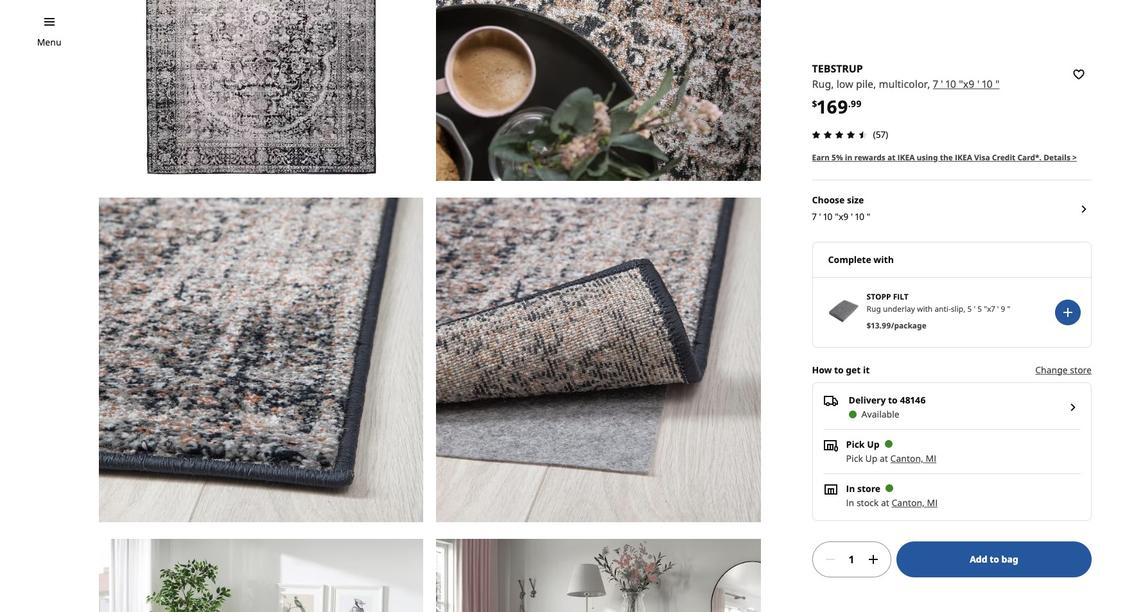 Task type: locate. For each thing, give the bounding box(es) containing it.
0 vertical spatial $
[[812, 98, 818, 110]]

99 right 13 at the bottom right of the page
[[882, 320, 891, 331]]

0 horizontal spatial 99
[[851, 98, 862, 110]]

1 vertical spatial "
[[867, 211, 871, 223]]

1 vertical spatial mi
[[927, 497, 938, 509]]

at right stock
[[881, 497, 890, 509]]

99 down pile,
[[851, 98, 862, 110]]

1 horizontal spatial with
[[917, 304, 933, 315]]

0 vertical spatial up
[[867, 439, 880, 451]]

pick for pick up
[[847, 439, 865, 451]]

0 vertical spatial mi
[[926, 453, 937, 465]]

with inside the stopp filt rug underlay with anti-slip, 5 ' 5 "x7 ' 9 "
[[917, 304, 933, 315]]

bag
[[1002, 554, 1019, 566]]

with
[[874, 254, 894, 266], [917, 304, 933, 315]]

1 horizontal spatial 7
[[933, 77, 939, 91]]

tebstrup rug, low pile, multicolor, 7 ' 10 "x9 ' 10 " image
[[99, 0, 424, 181], [436, 0, 761, 181], [99, 198, 424, 523], [436, 198, 761, 523], [99, 539, 424, 613], [436, 539, 761, 613]]

0 vertical spatial .
[[849, 98, 851, 110]]

. down low
[[849, 98, 851, 110]]

store up stock
[[858, 483, 881, 495]]

to up available at bottom
[[889, 394, 898, 406]]

1 vertical spatial with
[[917, 304, 933, 315]]

1 vertical spatial up
[[866, 453, 878, 465]]

7 down choose
[[812, 211, 817, 223]]

in left stock
[[847, 497, 855, 509]]

change
[[1036, 364, 1068, 376]]

change store
[[1036, 364, 1092, 376]]

5 right slip,
[[968, 304, 972, 315]]

. inside $ 169 . 99
[[849, 98, 851, 110]]

. down rug
[[880, 320, 882, 331]]

canton, for pick up at
[[891, 453, 924, 465]]

0 vertical spatial 7
[[933, 77, 939, 91]]

mi up in stock at canton, mi group
[[926, 453, 937, 465]]

"x9 down choose
[[835, 211, 849, 223]]

to
[[835, 364, 844, 376], [889, 394, 898, 406], [990, 554, 1000, 566]]

pick for pick up at canton, mi
[[847, 453, 863, 465]]

1 vertical spatial canton, mi button
[[892, 497, 938, 509]]

in for in stock at canton, mi
[[847, 497, 855, 509]]

at for in store
[[881, 497, 890, 509]]

it
[[863, 364, 870, 376]]

visa
[[975, 152, 991, 163]]

"x9 inside tebstrup rug, low pile, multicolor, 7 ' 10 "x9 ' 10 "
[[959, 77, 975, 91]]

$ for 169
[[812, 98, 818, 110]]

canton, mi button for pick up at
[[891, 453, 937, 465]]

2 vertical spatial at
[[881, 497, 890, 509]]

pick down pick up
[[847, 453, 863, 465]]

'
[[941, 77, 944, 91], [978, 77, 980, 91], [819, 211, 821, 223], [851, 211, 853, 223], [974, 304, 976, 315], [998, 304, 999, 315]]

up down pick up
[[866, 453, 878, 465]]

5
[[968, 304, 972, 315], [978, 304, 982, 315]]

1 horizontal spatial 5
[[978, 304, 982, 315]]

10
[[946, 77, 957, 91], [983, 77, 993, 91], [824, 211, 833, 223], [856, 211, 865, 223]]

at right rewards
[[888, 152, 896, 163]]

in stock at canton, mi
[[847, 497, 938, 509]]

5 left "x7
[[978, 304, 982, 315]]

1 horizontal spatial 99
[[882, 320, 891, 331]]

1 horizontal spatial "
[[996, 77, 1000, 91]]

at up in store
[[880, 453, 888, 465]]

" inside the stopp filt rug underlay with anti-slip, 5 ' 5 "x7 ' 9 "
[[1008, 304, 1011, 315]]

in stock at canton, mi group
[[847, 497, 938, 509]]

2 horizontal spatial to
[[990, 554, 1000, 566]]

using
[[917, 152, 938, 163]]

tebstrup
[[812, 62, 863, 76]]

0 horizontal spatial to
[[835, 364, 844, 376]]

up up pick up at canton, mi
[[867, 439, 880, 451]]

canton, mi button up in stock at canton, mi
[[891, 453, 937, 465]]

1 vertical spatial .
[[880, 320, 882, 331]]

/package
[[891, 320, 927, 331]]

canton, mi button right stock
[[892, 497, 938, 509]]

pick up at canton, mi group
[[847, 453, 937, 465]]

1 in from the top
[[847, 483, 855, 495]]

0 vertical spatial canton,
[[891, 453, 924, 465]]

0 vertical spatial with
[[874, 254, 894, 266]]

1 horizontal spatial "x9
[[959, 77, 975, 91]]

to left bag
[[990, 554, 1000, 566]]

1 horizontal spatial $
[[867, 320, 872, 331]]

"
[[996, 77, 1000, 91], [867, 211, 871, 223], [1008, 304, 1011, 315]]

store right change on the bottom right of the page
[[1071, 364, 1092, 376]]

up
[[867, 439, 880, 451], [866, 453, 878, 465]]

up for pick up
[[867, 439, 880, 451]]

$ down rug
[[867, 320, 872, 331]]

2 ikea from the left
[[955, 152, 973, 163]]

ikea
[[898, 152, 915, 163], [955, 152, 973, 163]]

$ 169 . 99
[[812, 95, 862, 119]]

rug,
[[812, 77, 834, 91]]

with right 'complete'
[[874, 254, 894, 266]]

2 horizontal spatial "
[[1008, 304, 1011, 315]]

to for how
[[835, 364, 844, 376]]

9
[[1001, 304, 1006, 315]]

0 horizontal spatial 5
[[968, 304, 972, 315]]

" inside tebstrup rug, low pile, multicolor, 7 ' 10 "x9 ' 10 "
[[996, 77, 1000, 91]]

2 vertical spatial to
[[990, 554, 1000, 566]]

menu button
[[37, 35, 61, 49]]

pick up pick up at canton, mi
[[847, 439, 865, 451]]

$ inside $ 169 . 99
[[812, 98, 818, 110]]

the
[[940, 152, 953, 163]]

stopp filt rug underlay with anti-slip, 5 ' 5 "x7 ' 9 " image
[[829, 296, 859, 327]]

with left anti-
[[917, 304, 933, 315]]

99
[[851, 98, 862, 110], [882, 320, 891, 331]]

canton, mi button
[[891, 453, 937, 465], [892, 497, 938, 509]]

"x9 right multicolor,
[[959, 77, 975, 91]]

filt
[[893, 291, 909, 302]]

ikea left using
[[898, 152, 915, 163]]

in
[[847, 483, 855, 495], [847, 497, 855, 509]]

0 horizontal spatial 7
[[812, 211, 817, 223]]

mi down pick up at canton, mi group
[[927, 497, 938, 509]]

"x9
[[959, 77, 975, 91], [835, 211, 849, 223]]

pick
[[847, 439, 865, 451], [847, 453, 863, 465]]

delivery to 48146
[[849, 394, 926, 406]]

0 vertical spatial "x9
[[959, 77, 975, 91]]

at
[[888, 152, 896, 163], [880, 453, 888, 465], [881, 497, 890, 509]]

7
[[933, 77, 939, 91], [812, 211, 817, 223]]

Quantity input value text field
[[843, 542, 861, 578]]

.
[[849, 98, 851, 110], [880, 320, 882, 331]]

2 vertical spatial "
[[1008, 304, 1011, 315]]

"x9 inside choose size 7 ' 10 "x9 ' 10 "
[[835, 211, 849, 223]]

2 pick from the top
[[847, 453, 863, 465]]

1 vertical spatial 7
[[812, 211, 817, 223]]

1 vertical spatial store
[[858, 483, 881, 495]]

stock
[[857, 497, 879, 509]]

canton, up in stock at canton, mi
[[891, 453, 924, 465]]

1 vertical spatial canton,
[[892, 497, 925, 509]]

0 vertical spatial pick
[[847, 439, 865, 451]]

mi
[[926, 453, 937, 465], [927, 497, 938, 509]]

1 horizontal spatial .
[[880, 320, 882, 331]]

add to bag button
[[897, 542, 1092, 578]]

0 horizontal spatial "
[[867, 211, 871, 223]]

complete
[[829, 254, 872, 266]]

7 right multicolor,
[[933, 77, 939, 91]]

0 vertical spatial at
[[888, 152, 896, 163]]

1 5 from the left
[[968, 304, 972, 315]]

in
[[845, 152, 853, 163]]

1 horizontal spatial to
[[889, 394, 898, 406]]

0 horizontal spatial $
[[812, 98, 818, 110]]

to for add
[[990, 554, 1000, 566]]

0 vertical spatial store
[[1071, 364, 1092, 376]]

in up in stock at canton, mi
[[847, 483, 855, 495]]

choose
[[812, 194, 845, 206]]

2 in from the top
[[847, 497, 855, 509]]

1 vertical spatial $
[[867, 320, 872, 331]]

0 vertical spatial "
[[996, 77, 1000, 91]]

0 horizontal spatial .
[[849, 98, 851, 110]]

canton, right stock
[[892, 497, 925, 509]]

0 horizontal spatial ikea
[[898, 152, 915, 163]]

1 horizontal spatial ikea
[[955, 152, 973, 163]]

0 horizontal spatial "x9
[[835, 211, 849, 223]]

0 horizontal spatial store
[[858, 483, 881, 495]]

$ down rug,
[[812, 98, 818, 110]]

1 vertical spatial to
[[889, 394, 898, 406]]

0 vertical spatial in
[[847, 483, 855, 495]]

canton,
[[891, 453, 924, 465], [892, 497, 925, 509]]

" inside choose size 7 ' 10 "x9 ' 10 "
[[867, 211, 871, 223]]

(57)
[[874, 128, 889, 141]]

1 vertical spatial "x9
[[835, 211, 849, 223]]

mi for in stock at canton, mi
[[927, 497, 938, 509]]

mi for pick up at canton, mi
[[926, 453, 937, 465]]

to left get
[[835, 364, 844, 376]]

7 inside tebstrup rug, low pile, multicolor, 7 ' 10 "x9 ' 10 "
[[933, 77, 939, 91]]

to inside button
[[990, 554, 1000, 566]]

in store
[[847, 483, 881, 495]]

99 inside $ 169 . 99
[[851, 98, 862, 110]]

pick up at canton, mi
[[847, 453, 937, 465]]

1 vertical spatial at
[[880, 453, 888, 465]]

ikea right the
[[955, 152, 973, 163]]

0 vertical spatial canton, mi button
[[891, 453, 937, 465]]

1 vertical spatial in
[[847, 497, 855, 509]]

1 vertical spatial 99
[[882, 320, 891, 331]]

7 ' 10 "x9 ' 10 " button
[[933, 77, 1000, 93]]

store
[[1071, 364, 1092, 376], [858, 483, 881, 495]]

add to bag
[[970, 554, 1019, 566]]

1 horizontal spatial store
[[1071, 364, 1092, 376]]

0 vertical spatial 99
[[851, 98, 862, 110]]

0 horizontal spatial with
[[874, 254, 894, 266]]

1 vertical spatial pick
[[847, 453, 863, 465]]

1 pick from the top
[[847, 439, 865, 451]]

$
[[812, 98, 818, 110], [867, 320, 872, 331]]

store inside button
[[1071, 364, 1092, 376]]

0 vertical spatial to
[[835, 364, 844, 376]]



Task type: vqa. For each thing, say whether or not it's contained in the screenshot.
Search by product text box
no



Task type: describe. For each thing, give the bounding box(es) containing it.
pile,
[[856, 77, 877, 91]]

(57) button
[[809, 127, 889, 142]]

up for pick up at canton, mi
[[866, 453, 878, 465]]

48146
[[900, 394, 926, 406]]

at for pick up
[[880, 453, 888, 465]]

underlay
[[883, 304, 915, 315]]

13
[[872, 320, 880, 331]]

5%
[[832, 152, 843, 163]]

delivery
[[849, 394, 886, 406]]

review: 4.7 out of 5 stars. total reviews: 57 image
[[809, 127, 871, 142]]

store for in store
[[858, 483, 881, 495]]

pick up
[[847, 439, 880, 451]]

earn 5% in rewards at ikea using the ikea visa credit card*. details > button
[[812, 152, 1077, 164]]

get
[[846, 364, 861, 376]]

stopp
[[867, 291, 891, 302]]

slip,
[[951, 304, 966, 315]]

size
[[847, 194, 864, 206]]

7 inside choose size 7 ' 10 "x9 ' 10 "
[[812, 211, 817, 223]]

99 for 13
[[882, 320, 891, 331]]

rewards
[[855, 152, 886, 163]]

at inside button
[[888, 152, 896, 163]]

choose size 7 ' 10 "x9 ' 10 "
[[812, 194, 871, 223]]

multicolor,
[[879, 77, 931, 91]]

>
[[1073, 152, 1077, 163]]

right image
[[1066, 400, 1081, 415]]

store for change store
[[1071, 364, 1092, 376]]

canton, mi button for in stock at
[[892, 497, 938, 509]]

. for 13
[[880, 320, 882, 331]]

available
[[862, 408, 900, 421]]

menu
[[37, 36, 61, 48]]

$ for 13
[[867, 320, 872, 331]]

canton, for in stock at
[[892, 497, 925, 509]]

$ 13 . 99 /package
[[867, 320, 927, 331]]

rug
[[867, 304, 881, 315]]

99 for 169
[[851, 98, 862, 110]]

low
[[837, 77, 854, 91]]

169
[[818, 95, 849, 119]]

1 ikea from the left
[[898, 152, 915, 163]]

earn 5% in rewards at ikea using the ikea visa credit card*. details >
[[812, 152, 1077, 163]]

how to get it
[[812, 364, 870, 376]]

details
[[1044, 152, 1071, 163]]

credit
[[993, 152, 1016, 163]]

how
[[812, 364, 832, 376]]

in for in store
[[847, 483, 855, 495]]

to for delivery
[[889, 394, 898, 406]]

earn
[[812, 152, 830, 163]]

add
[[970, 554, 988, 566]]

2 5 from the left
[[978, 304, 982, 315]]

stopp filt rug underlay with anti-slip, 5 ' 5 "x7 ' 9 "
[[867, 291, 1011, 315]]

"x7
[[984, 304, 996, 315]]

. for 169
[[849, 98, 851, 110]]

complete with
[[829, 254, 894, 266]]

card*.
[[1018, 152, 1042, 163]]

tebstrup rug, low pile, multicolor, 7 ' 10 "x9 ' 10 "
[[812, 62, 1000, 91]]

anti-
[[935, 304, 951, 315]]

change store button
[[1036, 363, 1092, 378]]



